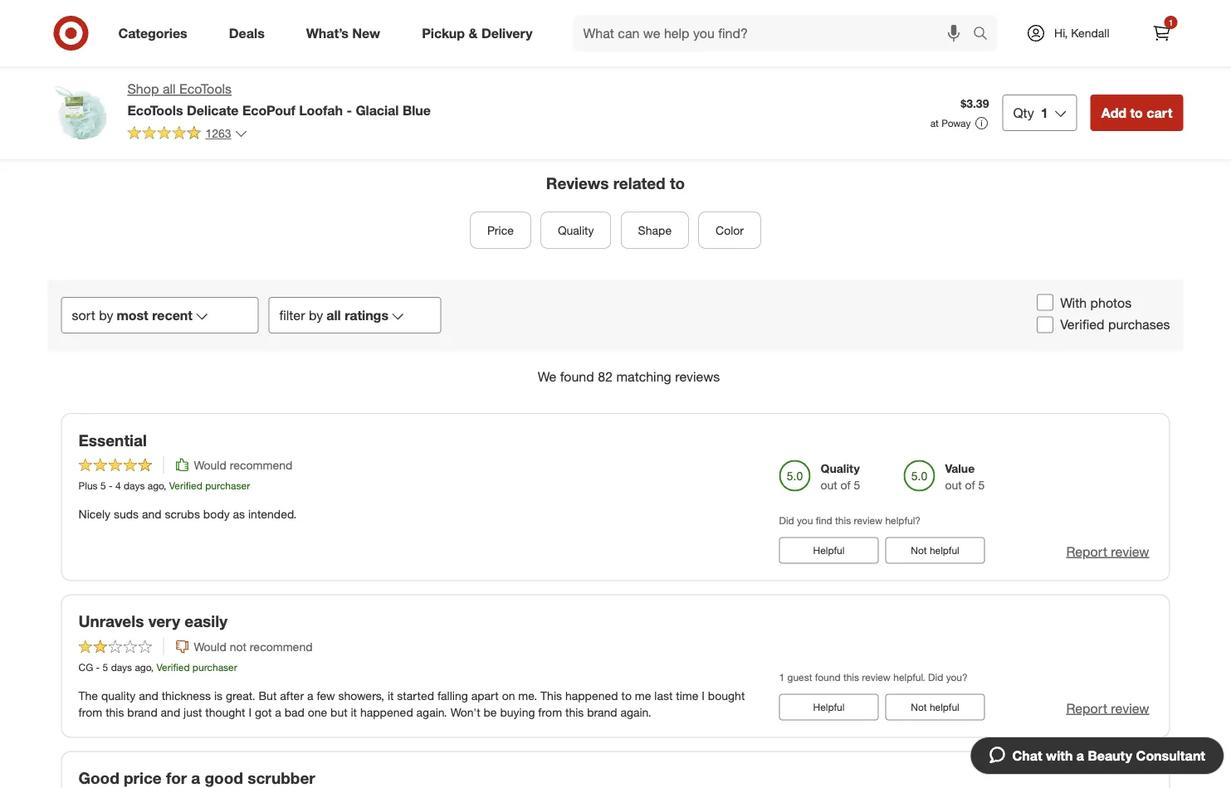 Task type: describe. For each thing, give the bounding box(es) containing it.
what's
[[306, 25, 349, 41]]

unravels very easily
[[78, 613, 228, 632]]

report review for out of 5
[[1067, 544, 1150, 560]]

0 vertical spatial did
[[779, 515, 794, 527]]

good price for a good scrubber
[[78, 769, 315, 789]]

new
[[352, 25, 380, 41]]

cg
[[78, 661, 93, 674]]

ratings
[[345, 307, 389, 324]]

plus
[[78, 480, 98, 492]]

a right got
[[275, 706, 281, 720]]

with
[[1061, 295, 1087, 311]]

to inside the quality and thickness is great. but after a few showers, it started falling apart on me. this happened to me last time i bought from this brand and just thought i got a bad one but it happened again. won't be buying from this brand again.
[[622, 689, 632, 703]]

the quality and thickness is great. but after a few showers, it started falling apart on me. this happened to me last time i bought from this brand and just thought i got a bad one but it happened again. won't be buying from this brand again.
[[78, 689, 745, 720]]

time
[[676, 689, 699, 703]]

helpful for out of 5
[[930, 545, 960, 557]]

reviews related to
[[546, 174, 685, 193]]

0 vertical spatial verified
[[1061, 317, 1105, 333]]

good
[[205, 769, 243, 789]]

poway
[[942, 117, 971, 130]]

1 vertical spatial ,
[[151, 661, 154, 674]]

0 horizontal spatial it
[[351, 706, 357, 720]]

by for sort by
[[99, 307, 113, 324]]

what's new
[[306, 25, 380, 41]]

1 vertical spatial ecotools
[[127, 102, 183, 118]]

What can we help you find? suggestions appear below search field
[[573, 15, 977, 51]]

guest review image 1 of 12, zoom in image
[[206, 0, 310, 71]]

2 from from the left
[[538, 706, 562, 720]]

matching
[[617, 369, 672, 385]]

1 vertical spatial to
[[670, 174, 685, 193]]

image of ecotools delicate ecopouf loofah - glacial blue image
[[48, 80, 114, 146]]

1 horizontal spatial happened
[[565, 689, 618, 703]]

1 brand from the left
[[127, 706, 158, 720]]

4
[[115, 480, 121, 492]]

color
[[716, 223, 744, 237]]

filter
[[279, 307, 305, 324]]

categories
[[118, 25, 187, 41]]

this right guest
[[844, 671, 859, 684]]

scrubber
[[248, 769, 315, 789]]

1 vertical spatial verified
[[169, 480, 203, 492]]

quality inside the quality and thickness is great. but after a few showers, it started falling apart on me. this happened to me last time i bought from this brand and just thought i got a bad one but it happened again. won't be buying from this brand again.
[[101, 689, 136, 703]]

guest review image 4 of 12, zoom in image
[[557, 0, 661, 71]]

unravels
[[78, 613, 144, 632]]

would not recommend
[[194, 640, 313, 654]]

thickness
[[162, 689, 211, 703]]

report review button for would not recommend
[[1067, 700, 1150, 719]]

price button
[[470, 212, 531, 249]]

1263
[[206, 126, 231, 141]]

at poway
[[931, 117, 971, 130]]

would for essential
[[194, 458, 227, 473]]

categories link
[[104, 15, 208, 51]]

value
[[945, 461, 975, 476]]

thought
[[205, 706, 245, 720]]

1 vertical spatial found
[[815, 671, 841, 684]]

add
[[1102, 105, 1127, 121]]

is
[[214, 689, 223, 703]]

shop
[[127, 81, 159, 97]]

report for would not recommend
[[1067, 701, 1108, 717]]

bad
[[285, 706, 305, 720]]

1 horizontal spatial -
[[109, 480, 113, 492]]

add to cart
[[1102, 105, 1173, 121]]

verified purchases
[[1061, 317, 1170, 333]]

pickup & delivery
[[422, 25, 533, 41]]

related
[[613, 174, 666, 193]]

price
[[487, 223, 514, 237]]

buying
[[500, 706, 535, 720]]

on
[[502, 689, 515, 703]]

did you find this review helpful?
[[779, 515, 921, 527]]

1 horizontal spatial 1
[[1041, 105, 1049, 121]]

delicate
[[187, 102, 239, 118]]

2 brand from the left
[[587, 706, 617, 720]]

a inside button
[[1077, 748, 1085, 764]]

essential
[[78, 431, 147, 450]]

won't
[[451, 706, 480, 720]]

Verified purchases checkbox
[[1037, 317, 1054, 333]]

photos
[[1091, 295, 1132, 311]]

intended.
[[248, 507, 297, 522]]

chat
[[1013, 748, 1043, 764]]

value out of 5
[[945, 461, 985, 493]]

pickup
[[422, 25, 465, 41]]

1 vertical spatial recommend
[[250, 640, 313, 654]]

shop all ecotools ecotools delicate ecopouf loofah - glacial blue
[[127, 81, 431, 118]]

cart
[[1147, 105, 1173, 121]]

what's new link
[[292, 15, 401, 51]]

quality inside quality out of 5
[[821, 461, 860, 476]]

helpful for would not recommend
[[930, 702, 960, 714]]

2 vertical spatial and
[[161, 706, 180, 720]]

quality
[[558, 223, 594, 237]]

helpful button for would not recommend
[[779, 695, 879, 721]]

2 again. from the left
[[621, 706, 652, 720]]

good
[[78, 769, 119, 789]]

report review for would not recommend
[[1067, 701, 1150, 717]]

1 again. from the left
[[417, 706, 447, 720]]

falling
[[438, 689, 468, 703]]

With photos checkbox
[[1037, 295, 1054, 311]]

color button
[[699, 212, 761, 249]]

shape
[[638, 223, 672, 237]]

more
[[959, 3, 986, 18]]

would for unravels very easily
[[194, 640, 227, 654]]

chat with a beauty consultant button
[[970, 737, 1225, 776]]

kendall
[[1071, 26, 1110, 40]]

delivery
[[482, 25, 533, 41]]

the
[[78, 689, 98, 703]]

recent
[[152, 307, 193, 324]]

of for quality
[[841, 478, 851, 493]]

helpful for out of 5
[[813, 545, 845, 557]]

shape button
[[621, 212, 689, 249]]

chat with a beauty consultant
[[1013, 748, 1206, 764]]

guest
[[788, 671, 813, 684]]

see more review images
[[923, 3, 998, 34]]

not
[[230, 640, 247, 654]]

1 vertical spatial purchaser
[[193, 661, 237, 674]]

helpful button for out of 5
[[779, 538, 879, 564]]

see more review images button
[[908, 0, 1012, 71]]

this right find on the right of the page
[[835, 515, 851, 527]]

- inside shop all ecotools ecotools delicate ecopouf loofah - glacial blue
[[347, 102, 352, 118]]

out for quality out of 5
[[821, 478, 838, 493]]

1263 link
[[127, 125, 248, 144]]

sort by most recent
[[72, 307, 193, 324]]

0 horizontal spatial happened
[[360, 706, 413, 720]]



Task type: vqa. For each thing, say whether or not it's contained in the screenshot.
OUT
yes



Task type: locate. For each thing, give the bounding box(es) containing it.
1 vertical spatial report review
[[1067, 701, 1150, 717]]

reviews
[[675, 369, 720, 385]]

it left started
[[388, 689, 394, 703]]

pickup & delivery link
[[408, 15, 554, 51]]

find
[[816, 515, 833, 527]]

1 horizontal spatial all
[[327, 307, 341, 324]]

a
[[307, 689, 313, 703], [275, 706, 281, 720], [1077, 748, 1085, 764], [191, 769, 200, 789]]

82
[[598, 369, 613, 385]]

1 for 1 guest found this review helpful. did you?
[[779, 671, 785, 684]]

last
[[655, 689, 673, 703]]

0 vertical spatial quality
[[821, 461, 860, 476]]

1 horizontal spatial out
[[945, 478, 962, 493]]

1 horizontal spatial again.
[[621, 706, 652, 720]]

1 horizontal spatial to
[[670, 174, 685, 193]]

0 horizontal spatial all
[[163, 81, 176, 97]]

not helpful button for would not recommend
[[886, 695, 985, 721]]

ecopouf
[[242, 102, 296, 118]]

bought
[[708, 689, 745, 703]]

0 horizontal spatial did
[[779, 515, 794, 527]]

1 vertical spatial and
[[139, 689, 158, 703]]

0 vertical spatial ago
[[148, 480, 164, 492]]

report
[[1067, 544, 1108, 560], [1067, 701, 1108, 717]]

hi,
[[1055, 26, 1068, 40]]

0 vertical spatial helpful button
[[779, 538, 879, 564]]

1 helpful from the top
[[813, 545, 845, 557]]

0 vertical spatial to
[[1131, 105, 1143, 121]]

not helpful button
[[886, 538, 985, 564], [886, 695, 985, 721]]

from
[[78, 706, 102, 720], [538, 706, 562, 720]]

1 vertical spatial it
[[351, 706, 357, 720]]

consultant
[[1137, 748, 1206, 764]]

0 vertical spatial days
[[124, 480, 145, 492]]

plus 5 - 4 days ago , verified purchaser
[[78, 480, 250, 492]]

purchaser up is
[[193, 661, 237, 674]]

days right cg
[[111, 661, 132, 674]]

guest review image 6 of 12, zoom in image
[[791, 0, 895, 71]]

1 horizontal spatial found
[[815, 671, 841, 684]]

me
[[635, 689, 651, 703]]

1 horizontal spatial did
[[928, 671, 944, 684]]

and down cg - 5 days ago , verified purchaser
[[139, 689, 158, 703]]

apart
[[471, 689, 499, 703]]

from down the the
[[78, 706, 102, 720]]

0 horizontal spatial 1
[[779, 671, 785, 684]]

got
[[255, 706, 272, 720]]

qty
[[1013, 105, 1035, 121]]

1 horizontal spatial of
[[965, 478, 976, 493]]

and for essential
[[142, 507, 162, 522]]

as
[[233, 507, 245, 522]]

0 horizontal spatial ,
[[151, 661, 154, 674]]

i right time
[[702, 689, 705, 703]]

of up "did you find this review helpful?"
[[841, 478, 851, 493]]

1 vertical spatial 1
[[1041, 105, 1049, 121]]

did
[[779, 515, 794, 527], [928, 671, 944, 684]]

1 vertical spatial happened
[[360, 706, 413, 720]]

helpful down value out of 5
[[930, 545, 960, 557]]

1 vertical spatial helpful button
[[779, 695, 879, 721]]

did left you?
[[928, 671, 944, 684]]

not helpful for out of 5
[[911, 545, 960, 557]]

1 would from the top
[[194, 458, 227, 473]]

- left glacial
[[347, 102, 352, 118]]

to right add
[[1131, 105, 1143, 121]]

2 by from the left
[[309, 307, 323, 324]]

by right filter
[[309, 307, 323, 324]]

2 helpful button from the top
[[779, 695, 879, 721]]

0 horizontal spatial -
[[96, 661, 100, 674]]

out down value
[[945, 478, 962, 493]]

1 report from the top
[[1067, 544, 1108, 560]]

1 vertical spatial not helpful button
[[886, 695, 985, 721]]

again. down me
[[621, 706, 652, 720]]

quality right the the
[[101, 689, 136, 703]]

0 vertical spatial it
[[388, 689, 394, 703]]

all inside shop all ecotools ecotools delicate ecopouf loofah - glacial blue
[[163, 81, 176, 97]]

ecotools up delicate
[[179, 81, 232, 97]]

0 vertical spatial report review button
[[1067, 543, 1150, 562]]

out
[[821, 478, 838, 493], [945, 478, 962, 493]]

report for out of 5
[[1067, 544, 1108, 560]]

hi, kendall
[[1055, 26, 1110, 40]]

0 vertical spatial not helpful button
[[886, 538, 985, 564]]

reviews
[[546, 174, 609, 193]]

ecotools down shop
[[127, 102, 183, 118]]

0 horizontal spatial again.
[[417, 706, 447, 720]]

price
[[124, 769, 162, 789]]

after
[[280, 689, 304, 703]]

0 horizontal spatial i
[[249, 706, 252, 720]]

1 guest found this review helpful. did you?
[[779, 671, 968, 684]]

report review
[[1067, 544, 1150, 560], [1067, 701, 1150, 717]]

helpful down 1 guest found this review helpful. did you?
[[813, 702, 845, 714]]

1 horizontal spatial from
[[538, 706, 562, 720]]

again.
[[417, 706, 447, 720], [621, 706, 652, 720]]

found right guest
[[815, 671, 841, 684]]

a right with
[[1077, 748, 1085, 764]]

happened down showers,
[[360, 706, 413, 720]]

deals link
[[215, 15, 285, 51]]

0 vertical spatial happened
[[565, 689, 618, 703]]

0 vertical spatial 1
[[1169, 17, 1174, 27]]

recommend
[[230, 458, 293, 473], [250, 640, 313, 654]]

0 vertical spatial ecotools
[[179, 81, 232, 97]]

1 left guest
[[779, 671, 785, 684]]

by right sort
[[99, 307, 113, 324]]

with photos
[[1061, 295, 1132, 311]]

1 horizontal spatial brand
[[587, 706, 617, 720]]

1 report review from the top
[[1067, 544, 1150, 560]]

0 horizontal spatial by
[[99, 307, 113, 324]]

found
[[560, 369, 594, 385], [815, 671, 841, 684]]

found left 82 at the left top
[[560, 369, 594, 385]]

ago down the 'unravels very easily'
[[135, 661, 151, 674]]

helpful button down guest
[[779, 695, 879, 721]]

deals
[[229, 25, 265, 41]]

0 vertical spatial purchaser
[[205, 480, 250, 492]]

verified up nicely suds and scrubs body as intended.
[[169, 480, 203, 492]]

0 vertical spatial i
[[702, 689, 705, 703]]

5 inside quality out of 5
[[854, 478, 861, 493]]

1 vertical spatial quality
[[101, 689, 136, 703]]

not down helpful?
[[911, 545, 927, 557]]

1 horizontal spatial it
[[388, 689, 394, 703]]

report review button for out of 5
[[1067, 543, 1150, 562]]

2 vertical spatial 1
[[779, 671, 785, 684]]

0 vertical spatial not helpful
[[911, 545, 960, 557]]

1
[[1169, 17, 1174, 27], [1041, 105, 1049, 121], [779, 671, 785, 684]]

5 inside value out of 5
[[979, 478, 985, 493]]

2 vertical spatial to
[[622, 689, 632, 703]]

not for out of 5
[[911, 545, 927, 557]]

1 vertical spatial -
[[109, 480, 113, 492]]

and right suds
[[142, 507, 162, 522]]

recommend right the not
[[250, 640, 313, 654]]

just
[[184, 706, 202, 720]]

helpful?
[[886, 515, 921, 527]]

0 vertical spatial report review
[[1067, 544, 1150, 560]]

helpful button down find on the right of the page
[[779, 538, 879, 564]]

0 vertical spatial ,
[[164, 480, 166, 492]]

2 would from the top
[[194, 640, 227, 654]]

of inside quality out of 5
[[841, 478, 851, 493]]

of
[[841, 478, 851, 493], [965, 478, 976, 493]]

sort
[[72, 307, 95, 324]]

not helpful button down helpful?
[[886, 538, 985, 564]]

it right but
[[351, 706, 357, 720]]

guest review image 2 of 12, zoom in image
[[323, 0, 427, 71]]

would recommend
[[194, 458, 293, 473]]

recommend up intended.
[[230, 458, 293, 473]]

nicely
[[78, 507, 110, 522]]

verified down with
[[1061, 317, 1105, 333]]

1 vertical spatial all
[[327, 307, 341, 324]]

not helpful button for out of 5
[[886, 538, 985, 564]]

1 vertical spatial ago
[[135, 661, 151, 674]]

1 vertical spatial did
[[928, 671, 944, 684]]

0 vertical spatial and
[[142, 507, 162, 522]]

0 vertical spatial helpful
[[930, 545, 960, 557]]

2 not from the top
[[911, 702, 927, 714]]

2 horizontal spatial to
[[1131, 105, 1143, 121]]

1 right kendall
[[1169, 17, 1174, 27]]

2 horizontal spatial 1
[[1169, 17, 1174, 27]]

0 horizontal spatial found
[[560, 369, 594, 385]]

2 of from the left
[[965, 478, 976, 493]]

1 vertical spatial report
[[1067, 701, 1108, 717]]

would down easily
[[194, 640, 227, 654]]

quality button
[[541, 212, 611, 249]]

a left few
[[307, 689, 313, 703]]

all right shop
[[163, 81, 176, 97]]

review inside see more review images
[[923, 20, 957, 34]]

purchases
[[1109, 317, 1170, 333]]

$3.39
[[961, 96, 989, 111]]

1 not helpful from the top
[[911, 545, 960, 557]]

2 report from the top
[[1067, 701, 1108, 717]]

2 helpful from the top
[[813, 702, 845, 714]]

1 vertical spatial not
[[911, 702, 927, 714]]

of inside value out of 5
[[965, 478, 976, 493]]

this down cg - 5 days ago , verified purchaser
[[106, 706, 124, 720]]

1 vertical spatial helpful
[[930, 702, 960, 714]]

by for filter by
[[309, 307, 323, 324]]

1 vertical spatial would
[[194, 640, 227, 654]]

and left just
[[161, 706, 180, 720]]

verified up thickness
[[156, 661, 190, 674]]

this
[[541, 689, 562, 703]]

helpful down find on the right of the page
[[813, 545, 845, 557]]

1 horizontal spatial by
[[309, 307, 323, 324]]

1 vertical spatial not helpful
[[911, 702, 960, 714]]

0 vertical spatial found
[[560, 369, 594, 385]]

glacial
[[356, 102, 399, 118]]

1 helpful from the top
[[930, 545, 960, 557]]

0 vertical spatial not
[[911, 545, 927, 557]]

this right buying
[[566, 706, 584, 720]]

to inside button
[[1131, 105, 1143, 121]]

0 vertical spatial -
[[347, 102, 352, 118]]

beauty
[[1088, 748, 1133, 764]]

be
[[484, 706, 497, 720]]

, down the 'unravels very easily'
[[151, 661, 154, 674]]

i left got
[[249, 706, 252, 720]]

we found 82 matching reviews
[[538, 369, 720, 385]]

all
[[163, 81, 176, 97], [327, 307, 341, 324]]

not helpful for would not recommend
[[911, 702, 960, 714]]

brand
[[127, 706, 158, 720], [587, 706, 617, 720]]

2 not helpful button from the top
[[886, 695, 985, 721]]

1 report review button from the top
[[1067, 543, 1150, 562]]

for
[[166, 769, 187, 789]]

guest review image 5 of 12, zoom in image
[[674, 0, 778, 71]]

out inside quality out of 5
[[821, 478, 838, 493]]

scrubs
[[165, 507, 200, 522]]

out inside value out of 5
[[945, 478, 962, 493]]

1 horizontal spatial quality
[[821, 461, 860, 476]]

1 vertical spatial days
[[111, 661, 132, 674]]

1 not helpful button from the top
[[886, 538, 985, 564]]

0 horizontal spatial out
[[821, 478, 838, 493]]

not helpful down helpful?
[[911, 545, 960, 557]]

happened right 'this'
[[565, 689, 618, 703]]

very
[[148, 613, 180, 632]]

2 out from the left
[[945, 478, 962, 493]]

see
[[935, 3, 956, 18]]

helpful for would not recommend
[[813, 702, 845, 714]]

- left 4
[[109, 480, 113, 492]]

ecotools
[[179, 81, 232, 97], [127, 102, 183, 118]]

quality up "did you find this review helpful?"
[[821, 461, 860, 476]]

verified
[[1061, 317, 1105, 333], [169, 480, 203, 492], [156, 661, 190, 674]]

0 horizontal spatial brand
[[127, 706, 158, 720]]

ago right 4
[[148, 480, 164, 492]]

you
[[797, 515, 813, 527]]

out for value out of 5
[[945, 478, 962, 493]]

out up find on the right of the page
[[821, 478, 838, 493]]

but
[[331, 706, 348, 720]]

2 helpful from the top
[[930, 702, 960, 714]]

purchaser down "would recommend"
[[205, 480, 250, 492]]

2 report review from the top
[[1067, 701, 1150, 717]]

1 vertical spatial helpful
[[813, 702, 845, 714]]

, up scrubs
[[164, 480, 166, 492]]

suds
[[114, 507, 139, 522]]

few
[[317, 689, 335, 703]]

happened
[[565, 689, 618, 703], [360, 706, 413, 720]]

0 vertical spatial report
[[1067, 544, 1108, 560]]

2 report review button from the top
[[1067, 700, 1150, 719]]

not helpful button down you?
[[886, 695, 985, 721]]

not helpful down you?
[[911, 702, 960, 714]]

0 vertical spatial helpful
[[813, 545, 845, 557]]

0 horizontal spatial from
[[78, 706, 102, 720]]

1 horizontal spatial i
[[702, 689, 705, 703]]

search button
[[966, 15, 1006, 55]]

report review button
[[1067, 543, 1150, 562], [1067, 700, 1150, 719]]

a right for
[[191, 769, 200, 789]]

2 horizontal spatial -
[[347, 102, 352, 118]]

to left me
[[622, 689, 632, 703]]

all left ratings
[[327, 307, 341, 324]]

not for would not recommend
[[911, 702, 927, 714]]

helpful
[[813, 545, 845, 557], [813, 702, 845, 714]]

would up body
[[194, 458, 227, 473]]

1 out from the left
[[821, 478, 838, 493]]

did left you
[[779, 515, 794, 527]]

helpful down you?
[[930, 702, 960, 714]]

0 horizontal spatial to
[[622, 689, 632, 703]]

2 vertical spatial -
[[96, 661, 100, 674]]

1 helpful button from the top
[[779, 538, 879, 564]]

not down helpful.
[[911, 702, 927, 714]]

1 horizontal spatial ,
[[164, 480, 166, 492]]

- right cg
[[96, 661, 100, 674]]

helpful
[[930, 545, 960, 557], [930, 702, 960, 714]]

showers,
[[338, 689, 385, 703]]

filter by all ratings
[[279, 307, 389, 324]]

1 vertical spatial report review button
[[1067, 700, 1150, 719]]

2 not helpful from the top
[[911, 702, 960, 714]]

0 vertical spatial all
[[163, 81, 176, 97]]

again. down started
[[417, 706, 447, 720]]

days right 4
[[124, 480, 145, 492]]

to right related
[[670, 174, 685, 193]]

0 horizontal spatial quality
[[101, 689, 136, 703]]

1 by from the left
[[99, 307, 113, 324]]

helpful.
[[894, 671, 926, 684]]

of for value
[[965, 478, 976, 493]]

and for unravels very easily
[[139, 689, 158, 703]]

1 of from the left
[[841, 478, 851, 493]]

guest review image 3 of 12, zoom in image
[[440, 0, 544, 71]]

0 horizontal spatial of
[[841, 478, 851, 493]]

one
[[308, 706, 327, 720]]

of down value
[[965, 478, 976, 493]]

from down 'this'
[[538, 706, 562, 720]]

0 vertical spatial recommend
[[230, 458, 293, 473]]

at
[[931, 117, 939, 130]]

1 from from the left
[[78, 706, 102, 720]]

1 vertical spatial i
[[249, 706, 252, 720]]

2 vertical spatial verified
[[156, 661, 190, 674]]

1 not from the top
[[911, 545, 927, 557]]

1 right qty
[[1041, 105, 1049, 121]]

1 for 1
[[1169, 17, 1174, 27]]

0 vertical spatial would
[[194, 458, 227, 473]]



